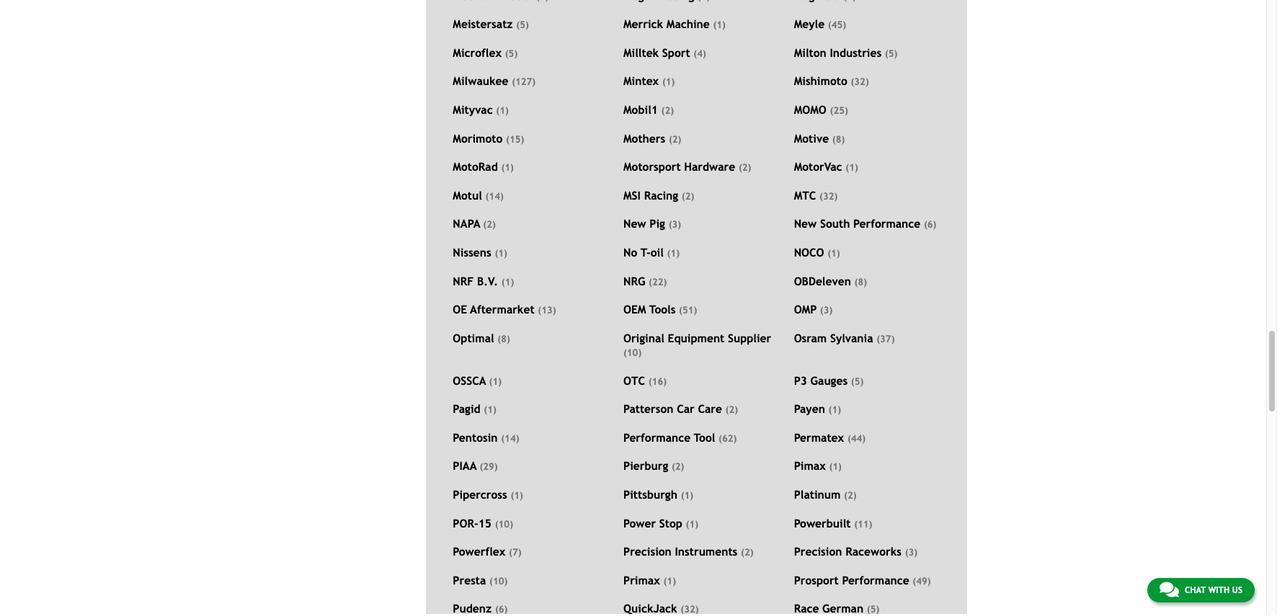 Task type: describe. For each thing, give the bounding box(es) containing it.
(10) inside original equipment supplier (10)
[[624, 348, 642, 358]]

osram sylvania (37)
[[794, 331, 895, 344]]

pipercross
[[453, 488, 507, 501]]

tool
[[694, 431, 716, 444]]

new pig (3)
[[624, 217, 682, 230]]

chat with us
[[1185, 586, 1243, 596]]

morimoto (15)
[[453, 132, 524, 145]]

(127)
[[512, 77, 536, 88]]

motive (8)
[[794, 132, 845, 145]]

(5) inside meistersatz (5)
[[516, 20, 529, 31]]

aftermarket
[[470, 303, 535, 316]]

(2) inside motorsport hardware (2)
[[739, 162, 752, 173]]

sport
[[663, 46, 691, 59]]

(1) for noco
[[828, 248, 841, 259]]

pagid (1)
[[453, 403, 497, 416]]

(1) inside nrf b.v. (1)
[[502, 277, 514, 287]]

mobil1
[[624, 103, 658, 116]]

precision instruments (2)
[[624, 545, 754, 558]]

por-15 (10)
[[453, 517, 513, 530]]

(1) for ossca
[[489, 376, 502, 387]]

industries
[[830, 46, 882, 59]]

nrg (22)
[[624, 274, 667, 287]]

primax
[[624, 574, 660, 587]]

precision for precision raceworks
[[794, 545, 843, 558]]

new for new pig
[[624, 217, 647, 230]]

motorad (1)
[[453, 160, 514, 173]]

p3 gauges (5)
[[794, 374, 864, 387]]

machine
[[667, 18, 710, 31]]

(2) inside napa (2)
[[483, 219, 496, 230]]

oem
[[624, 303, 646, 316]]

pittsburgh
[[624, 488, 678, 501]]

merrick
[[624, 18, 663, 31]]

momo (25)
[[794, 103, 849, 116]]

(13)
[[538, 305, 556, 316]]

(1) inside merrick machine (1)
[[713, 20, 726, 31]]

motorsport
[[624, 160, 681, 173]]

powerflex (7)
[[453, 545, 522, 558]]

obdeleven
[[794, 274, 851, 287]]

(5) inside p3 gauges (5)
[[851, 376, 864, 387]]

b.v.
[[477, 274, 498, 287]]

platinum (2)
[[794, 488, 857, 501]]

motorsport hardware (2)
[[624, 160, 752, 173]]

(7)
[[509, 547, 522, 558]]

motul
[[453, 189, 482, 202]]

napa (2)
[[453, 217, 496, 230]]

(1) for primax
[[664, 576, 676, 587]]

(15)
[[506, 134, 524, 145]]

15
[[479, 517, 492, 530]]

omp
[[794, 303, 817, 316]]

with
[[1209, 586, 1230, 596]]

instruments
[[675, 545, 738, 558]]

motive
[[794, 132, 829, 145]]

meistersatz (5)
[[453, 18, 529, 31]]

(22)
[[649, 277, 667, 287]]

(1) for pagid
[[484, 405, 497, 416]]

momo
[[794, 103, 827, 116]]

morimoto
[[453, 132, 503, 145]]

por-
[[453, 517, 479, 530]]

platinum
[[794, 488, 841, 501]]

mothers
[[624, 132, 666, 145]]

(37)
[[877, 334, 895, 344]]

mintex
[[624, 75, 659, 88]]

(3) for pig
[[669, 219, 682, 230]]

(5) inside microflex (5)
[[505, 48, 518, 59]]

piaa (29)
[[453, 460, 498, 473]]

new south performance (6)
[[794, 217, 937, 230]]

nrg
[[624, 274, 646, 287]]

comments image
[[1160, 581, 1180, 598]]

pierburg (2)
[[624, 460, 685, 473]]

1 vertical spatial performance
[[624, 431, 691, 444]]

ossca (1)
[[453, 374, 502, 387]]

(2) inside mobil1 (2)
[[662, 105, 674, 116]]

milton
[[794, 46, 827, 59]]

supplier
[[728, 331, 772, 344]]

(2) inside platinum (2)
[[844, 490, 857, 501]]

precision raceworks (3)
[[794, 545, 918, 558]]

motul (14)
[[453, 189, 504, 202]]

(3) inside omp (3)
[[820, 305, 833, 316]]

(1) for nissens
[[495, 248, 508, 259]]

payen (1)
[[794, 403, 842, 416]]

prosport
[[794, 574, 839, 587]]

gauges
[[811, 374, 848, 387]]

obdeleven (8)
[[794, 274, 867, 287]]

(11)
[[855, 519, 873, 530]]

(51)
[[679, 305, 698, 316]]

(8) for obdeleven
[[855, 277, 867, 287]]

napa
[[453, 217, 480, 230]]

(8) for motive
[[833, 134, 845, 145]]

(6)
[[924, 219, 937, 230]]

permatex
[[794, 431, 845, 444]]

0 vertical spatial performance
[[854, 217, 921, 230]]



Task type: locate. For each thing, give the bounding box(es) containing it.
milltek sport (4)
[[624, 46, 707, 59]]

mintex (1)
[[624, 75, 675, 88]]

car
[[677, 403, 695, 416]]

precision up prosport
[[794, 545, 843, 558]]

(2) inside pierburg (2)
[[672, 462, 685, 473]]

meyle
[[794, 18, 825, 31]]

(1) inside the mintex (1)
[[663, 77, 675, 88]]

(32)
[[851, 77, 869, 88], [820, 191, 838, 202]]

(1) inside pimax (1)
[[830, 462, 842, 473]]

(5) right gauges
[[851, 376, 864, 387]]

stop
[[660, 517, 683, 530]]

pittsburgh (1)
[[624, 488, 694, 501]]

presta
[[453, 574, 486, 587]]

(1) right primax
[[664, 576, 676, 587]]

(32) for mishimoto
[[851, 77, 869, 88]]

optimal (8)
[[453, 331, 510, 344]]

performance up pierburg (2)
[[624, 431, 691, 444]]

(1) for pipercross
[[511, 490, 523, 501]]

powerbuilt
[[794, 517, 851, 530]]

patterson
[[624, 403, 674, 416]]

(1) for mintex
[[663, 77, 675, 88]]

(16)
[[649, 376, 667, 387]]

new
[[624, 217, 647, 230], [794, 217, 817, 230]]

pentosin
[[453, 431, 498, 444]]

(32) right mtc
[[820, 191, 838, 202]]

omp (3)
[[794, 303, 833, 316]]

merrick machine (1)
[[624, 18, 726, 31]]

(14)
[[486, 191, 504, 202], [501, 433, 520, 444]]

original
[[624, 331, 665, 344]]

(1) inside primax (1)
[[664, 576, 676, 587]]

permatex (44)
[[794, 431, 866, 444]]

(14) for pentosin
[[501, 433, 520, 444]]

(1) inside the motorvac (1)
[[846, 162, 859, 173]]

(2) inside patterson car care (2)
[[726, 405, 738, 416]]

0 horizontal spatial precision
[[624, 545, 672, 558]]

(1) inside pagid (1)
[[484, 405, 497, 416]]

pentosin (14)
[[453, 431, 520, 444]]

oe aftermarket (13)
[[453, 303, 556, 316]]

optimal
[[453, 331, 494, 344]]

1 vertical spatial (8)
[[855, 277, 867, 287]]

2 horizontal spatial (8)
[[855, 277, 867, 287]]

(2) right racing
[[682, 191, 695, 202]]

(8) inside motive (8)
[[833, 134, 845, 145]]

new for new south performance
[[794, 217, 817, 230]]

(1) right ossca
[[489, 376, 502, 387]]

south
[[821, 217, 850, 230]]

chat
[[1185, 586, 1206, 596]]

(1) right mityvac
[[496, 105, 509, 116]]

pierburg
[[624, 460, 669, 473]]

(1) down the (15)
[[501, 162, 514, 173]]

(1) inside power stop (1)
[[686, 519, 699, 530]]

(3) up (49)
[[905, 547, 918, 558]]

patterson car care (2)
[[624, 403, 738, 416]]

(14) inside motul (14)
[[486, 191, 504, 202]]

(1) right mintex
[[663, 77, 675, 88]]

no t-oil (1)
[[624, 246, 680, 259]]

(5) right meistersatz
[[516, 20, 529, 31]]

(32) down industries
[[851, 77, 869, 88]]

(32) inside mishimoto (32)
[[851, 77, 869, 88]]

(14) inside pentosin (14)
[[501, 433, 520, 444]]

1 vertical spatial (3)
[[820, 305, 833, 316]]

0 vertical spatial (3)
[[669, 219, 682, 230]]

us
[[1233, 586, 1243, 596]]

(2) inside precision instruments (2)
[[741, 547, 754, 558]]

pagid
[[453, 403, 481, 416]]

oe
[[453, 303, 467, 316]]

(1) inside payen (1)
[[829, 405, 842, 416]]

(1) right motorvac at the right top
[[846, 162, 859, 173]]

1 vertical spatial (32)
[[820, 191, 838, 202]]

performance tool (62)
[[624, 431, 737, 444]]

(1)
[[713, 20, 726, 31], [663, 77, 675, 88], [496, 105, 509, 116], [501, 162, 514, 173], [846, 162, 859, 173], [495, 248, 508, 259], [667, 248, 680, 259], [828, 248, 841, 259], [502, 277, 514, 287], [489, 376, 502, 387], [484, 405, 497, 416], [829, 405, 842, 416], [830, 462, 842, 473], [511, 490, 523, 501], [681, 490, 694, 501], [686, 519, 699, 530], [664, 576, 676, 587]]

(3) right pig
[[669, 219, 682, 230]]

(1) inside nissens (1)
[[495, 248, 508, 259]]

1 horizontal spatial new
[[794, 217, 817, 230]]

0 vertical spatial (32)
[[851, 77, 869, 88]]

1 horizontal spatial precision
[[794, 545, 843, 558]]

(2) inside mothers (2)
[[669, 134, 682, 145]]

2 vertical spatial (3)
[[905, 547, 918, 558]]

(2) right mobil1
[[662, 105, 674, 116]]

1 vertical spatial (10)
[[495, 519, 513, 530]]

(1) inside mityvac (1)
[[496, 105, 509, 116]]

nrf
[[453, 274, 474, 287]]

racing
[[644, 189, 679, 202]]

(8) for optimal
[[498, 334, 510, 344]]

performance left (6)
[[854, 217, 921, 230]]

precision up primax (1)
[[624, 545, 672, 558]]

(1) right pagid
[[484, 405, 497, 416]]

(5) up (127)
[[505, 48, 518, 59]]

new down mtc
[[794, 217, 817, 230]]

(29)
[[480, 462, 498, 473]]

precision
[[624, 545, 672, 558], [794, 545, 843, 558]]

0 horizontal spatial (3)
[[669, 219, 682, 230]]

(44)
[[848, 433, 866, 444]]

(2)
[[662, 105, 674, 116], [669, 134, 682, 145], [739, 162, 752, 173], [682, 191, 695, 202], [483, 219, 496, 230], [726, 405, 738, 416], [672, 462, 685, 473], [844, 490, 857, 501], [741, 547, 754, 558]]

(10) inside por-15 (10)
[[495, 519, 513, 530]]

0 horizontal spatial (8)
[[498, 334, 510, 344]]

(5) right industries
[[885, 48, 898, 59]]

(3) inside the precision raceworks (3)
[[905, 547, 918, 558]]

(2) down "performance tool (62)"
[[672, 462, 685, 473]]

(10)
[[624, 348, 642, 358], [495, 519, 513, 530], [490, 576, 508, 587]]

(10) inside presta (10)
[[490, 576, 508, 587]]

(1) right pimax
[[830, 462, 842, 473]]

(1) right machine
[[713, 20, 726, 31]]

(1) up stop
[[681, 490, 694, 501]]

t-
[[641, 246, 651, 259]]

2 precision from the left
[[794, 545, 843, 558]]

(62)
[[719, 433, 737, 444]]

(49)
[[913, 576, 931, 587]]

(1) right noco
[[828, 248, 841, 259]]

(1) for pimax
[[830, 462, 842, 473]]

1 horizontal spatial (8)
[[833, 134, 845, 145]]

(3) right omp
[[820, 305, 833, 316]]

(2) up (11)
[[844, 490, 857, 501]]

mobil1 (2)
[[624, 103, 674, 116]]

(14) right the pentosin
[[501, 433, 520, 444]]

(2) up motorsport hardware (2)
[[669, 134, 682, 145]]

motorad
[[453, 160, 498, 173]]

ossca
[[453, 374, 486, 387]]

precision for precision instruments
[[624, 545, 672, 558]]

piaa
[[453, 460, 477, 473]]

(1) inside pipercross (1)
[[511, 490, 523, 501]]

0 horizontal spatial new
[[624, 217, 647, 230]]

(1) for pittsburgh
[[681, 490, 694, 501]]

(1) inside noco (1)
[[828, 248, 841, 259]]

(8) right 'motive'
[[833, 134, 845, 145]]

(32) for mtc
[[820, 191, 838, 202]]

(8) right obdeleven
[[855, 277, 867, 287]]

(1) right stop
[[686, 519, 699, 530]]

(14) right motul
[[486, 191, 504, 202]]

mishimoto
[[794, 75, 848, 88]]

motorvac
[[794, 160, 843, 173]]

2 horizontal spatial (3)
[[905, 547, 918, 558]]

(45)
[[828, 20, 847, 31]]

(1) for mityvac
[[496, 105, 509, 116]]

microflex (5)
[[453, 46, 518, 59]]

new left pig
[[624, 217, 647, 230]]

(8) down oe aftermarket (13)
[[498, 334, 510, 344]]

(1) for motorvac
[[846, 162, 859, 173]]

(1) inside ossca (1)
[[489, 376, 502, 387]]

care
[[698, 403, 722, 416]]

0 horizontal spatial (32)
[[820, 191, 838, 202]]

oil
[[651, 246, 664, 259]]

osram
[[794, 331, 827, 344]]

1 vertical spatial (14)
[[501, 433, 520, 444]]

1 new from the left
[[624, 217, 647, 230]]

(1) inside pittsburgh (1)
[[681, 490, 694, 501]]

2 vertical spatial performance
[[843, 574, 910, 587]]

mtc
[[794, 189, 817, 202]]

chat with us link
[[1148, 578, 1255, 603]]

(5) inside milton industries (5)
[[885, 48, 898, 59]]

(2) right instruments
[[741, 547, 754, 558]]

0 vertical spatial (10)
[[624, 348, 642, 358]]

(8) inside optimal (8)
[[498, 334, 510, 344]]

1 horizontal spatial (3)
[[820, 305, 833, 316]]

hardware
[[685, 160, 736, 173]]

milltek
[[624, 46, 659, 59]]

(2) right napa at the top left of the page
[[483, 219, 496, 230]]

(10) right presta
[[490, 576, 508, 587]]

(3) inside new pig (3)
[[669, 219, 682, 230]]

performance down raceworks
[[843, 574, 910, 587]]

0 vertical spatial (14)
[[486, 191, 504, 202]]

(5)
[[516, 20, 529, 31], [505, 48, 518, 59], [885, 48, 898, 59], [851, 376, 864, 387]]

p3
[[794, 374, 808, 387]]

(1) inside no t-oil (1)
[[667, 248, 680, 259]]

(1) inside motorad (1)
[[501, 162, 514, 173]]

2 new from the left
[[794, 217, 817, 230]]

0 vertical spatial (8)
[[833, 134, 845, 145]]

payen
[[794, 403, 826, 416]]

(1) for payen
[[829, 405, 842, 416]]

pipercross (1)
[[453, 488, 523, 501]]

milton industries (5)
[[794, 46, 898, 59]]

(10) right 15
[[495, 519, 513, 530]]

sylvania
[[831, 331, 874, 344]]

tools
[[650, 303, 676, 316]]

(32) inside mtc (32)
[[820, 191, 838, 202]]

(2) inside msi racing (2)
[[682, 191, 695, 202]]

(2) right hardware
[[739, 162, 752, 173]]

mishimoto (32)
[[794, 75, 869, 88]]

(3) for raceworks
[[905, 547, 918, 558]]

(1) right pipercross
[[511, 490, 523, 501]]

(1) right oil
[[667, 248, 680, 259]]

1 precision from the left
[[624, 545, 672, 558]]

1 horizontal spatial (32)
[[851, 77, 869, 88]]

(2) right care
[[726, 405, 738, 416]]

2 vertical spatial (10)
[[490, 576, 508, 587]]

prosport performance (49)
[[794, 574, 931, 587]]

(10) down original
[[624, 348, 642, 358]]

power stop (1)
[[624, 517, 699, 530]]

mityvac
[[453, 103, 493, 116]]

(8) inside obdeleven (8)
[[855, 277, 867, 287]]

pimax
[[794, 460, 826, 473]]

presta (10)
[[453, 574, 508, 587]]

(14) for motul
[[486, 191, 504, 202]]

(1) for motorad
[[501, 162, 514, 173]]

2 vertical spatial (8)
[[498, 334, 510, 344]]

(1) right nissens
[[495, 248, 508, 259]]

(1) right b.v.
[[502, 277, 514, 287]]

(1) right the payen
[[829, 405, 842, 416]]



Task type: vqa. For each thing, say whether or not it's contained in the screenshot.


